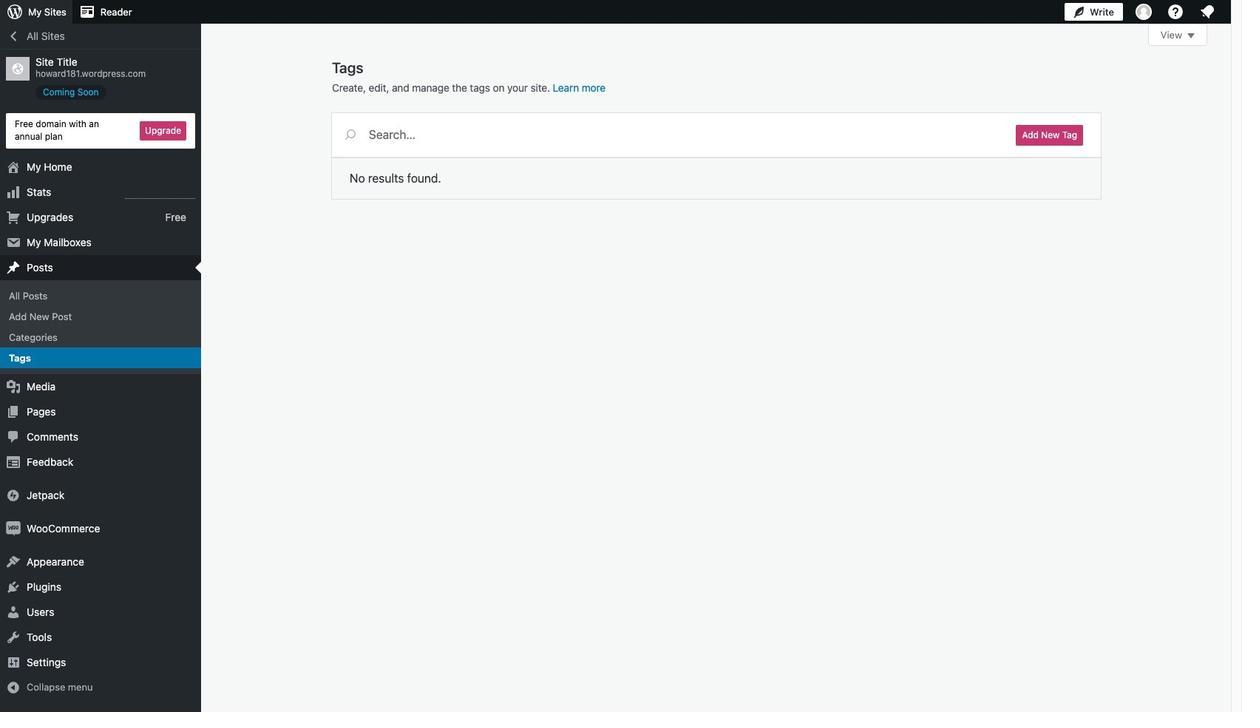 Task type: locate. For each thing, give the bounding box(es) containing it.
1 img image from the top
[[6, 488, 21, 503]]

closed image
[[1188, 33, 1195, 38]]

img image
[[6, 488, 21, 503], [6, 522, 21, 536]]

main content
[[332, 24, 1208, 199]]

None search field
[[332, 113, 999, 156]]

Search search field
[[369, 113, 999, 156]]

open search image
[[332, 126, 369, 143]]

1 vertical spatial img image
[[6, 522, 21, 536]]

0 vertical spatial img image
[[6, 488, 21, 503]]

highest hourly views 0 image
[[125, 189, 195, 199]]



Task type: vqa. For each thing, say whether or not it's contained in the screenshot.
1st img from the bottom
yes



Task type: describe. For each thing, give the bounding box(es) containing it.
2 img image from the top
[[6, 522, 21, 536]]

manage your notifications image
[[1199, 3, 1217, 21]]

help image
[[1167, 3, 1185, 21]]

my profile image
[[1136, 4, 1152, 20]]



